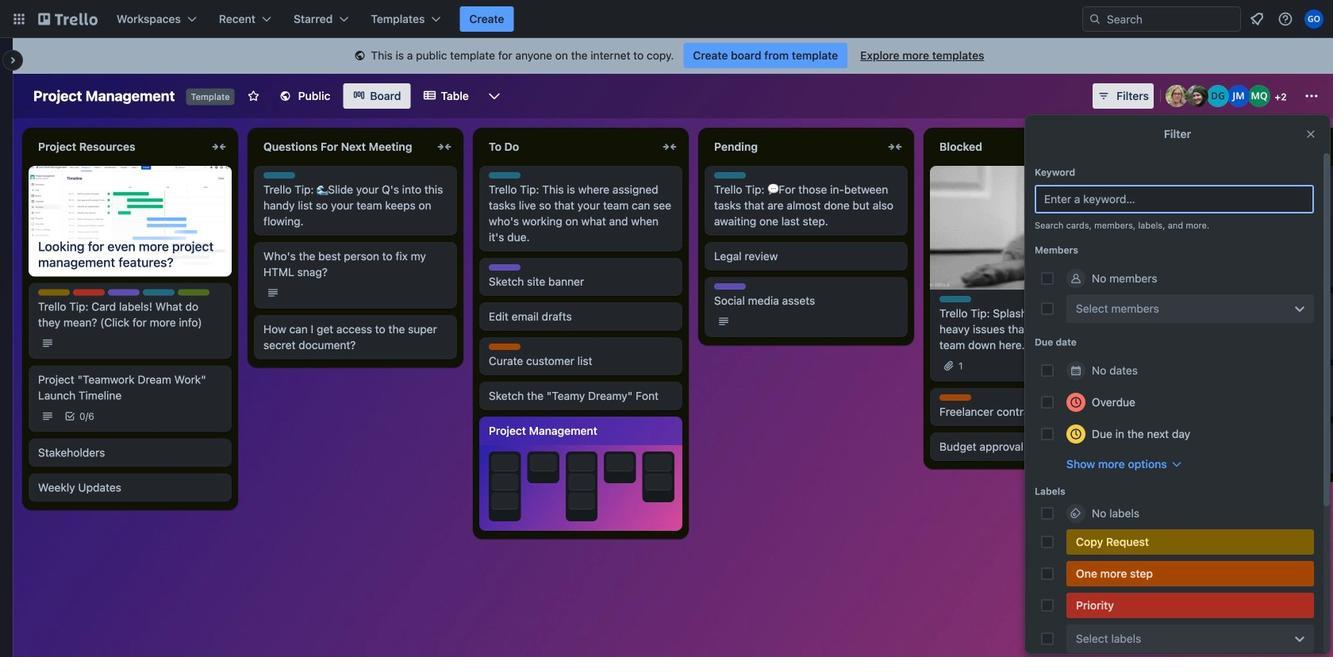 Task type: locate. For each thing, give the bounding box(es) containing it.
Search field
[[1102, 8, 1241, 30]]

0 horizontal spatial color: orange, title: "one more step" element
[[489, 344, 521, 350]]

back to home image
[[38, 6, 98, 32]]

1 horizontal spatial color: red, title: "priority" element
[[1067, 593, 1315, 618]]

color: purple, title: "design team" element
[[489, 264, 521, 271], [714, 283, 746, 290], [108, 289, 140, 296]]

customize views image
[[487, 88, 502, 104]]

1 vertical spatial color: orange, title: "one more step" element
[[940, 395, 972, 401]]

1 vertical spatial color: red, title: "priority" element
[[1067, 593, 1315, 618]]

0 vertical spatial color: orange, title: "one more step" element
[[489, 344, 521, 350]]

None text field
[[29, 134, 206, 160], [479, 134, 657, 160], [705, 134, 883, 160], [1156, 134, 1334, 160], [29, 134, 206, 160], [479, 134, 657, 160], [705, 134, 883, 160], [1156, 134, 1334, 160]]

jordan mirchev (jordan_mirchev) image
[[1228, 85, 1250, 107]]

color: red, title: "priority" element
[[73, 289, 105, 296], [1067, 593, 1315, 618]]

0 vertical spatial color: yellow, title: "copy request" element
[[38, 289, 70, 296]]

collapse list image
[[210, 137, 229, 156], [435, 137, 454, 156], [661, 137, 680, 156], [886, 137, 905, 156]]

show menu image
[[1304, 88, 1320, 104]]

2 vertical spatial color: orange, title: "one more step" element
[[1067, 561, 1315, 587]]

1 horizontal spatial color: yellow, title: "copy request" element
[[1067, 530, 1315, 555]]

0 vertical spatial color: red, title: "priority" element
[[73, 289, 105, 296]]

color: sky, title: "trello tip" element
[[264, 172, 295, 179], [489, 172, 521, 179], [714, 172, 746, 179], [1165, 223, 1197, 229], [143, 289, 175, 296], [940, 296, 972, 302]]

Enter a keyword… text field
[[1035, 185, 1315, 214]]

melody qiao (melodyqiao) image
[[1249, 85, 1271, 107]]

2 collapse list image from the left
[[435, 137, 454, 156]]

sm image
[[352, 48, 368, 64]]

0 horizontal spatial color: purple, title: "design team" element
[[108, 289, 140, 296]]

gary orlando (garyorlando) image
[[1305, 10, 1324, 29]]

None text field
[[930, 134, 1108, 160]]

1 horizontal spatial color: purple, title: "design team" element
[[489, 264, 521, 271]]

caity (caity) image
[[1187, 85, 1209, 107]]

devan goldstein (devangoldstein2) image
[[1207, 85, 1230, 107]]

1 horizontal spatial color: orange, title: "one more step" element
[[940, 395, 972, 401]]

0 notifications image
[[1248, 10, 1267, 29]]

color: orange, title: "one more step" element
[[489, 344, 521, 350], [940, 395, 972, 401], [1067, 561, 1315, 587]]

color: lime, title: "halp" element
[[178, 289, 210, 296]]

0 horizontal spatial color: red, title: "priority" element
[[73, 289, 105, 296]]

1 vertical spatial color: yellow, title: "copy request" element
[[1067, 530, 1315, 555]]

color: yellow, title: "copy request" element
[[38, 289, 70, 296], [1067, 530, 1315, 555]]



Task type: vqa. For each thing, say whether or not it's contained in the screenshot.
the "Note:"
no



Task type: describe. For each thing, give the bounding box(es) containing it.
star or unstar board image
[[247, 90, 260, 102]]

andrea crawford (andreacrawford8) image
[[1166, 85, 1188, 107]]

primary element
[[0, 0, 1334, 38]]

4 collapse list image from the left
[[886, 137, 905, 156]]

2 horizontal spatial color: orange, title: "one more step" element
[[1067, 561, 1315, 587]]

search image
[[1089, 13, 1102, 25]]

close popover image
[[1305, 128, 1318, 141]]

2 horizontal spatial color: purple, title: "design team" element
[[714, 283, 746, 290]]

1 collapse list image from the left
[[210, 137, 229, 156]]

Board name text field
[[25, 83, 183, 109]]

0 horizontal spatial color: yellow, title: "copy request" element
[[38, 289, 70, 296]]

open information menu image
[[1278, 11, 1294, 27]]

3 collapse list image from the left
[[661, 137, 680, 156]]



